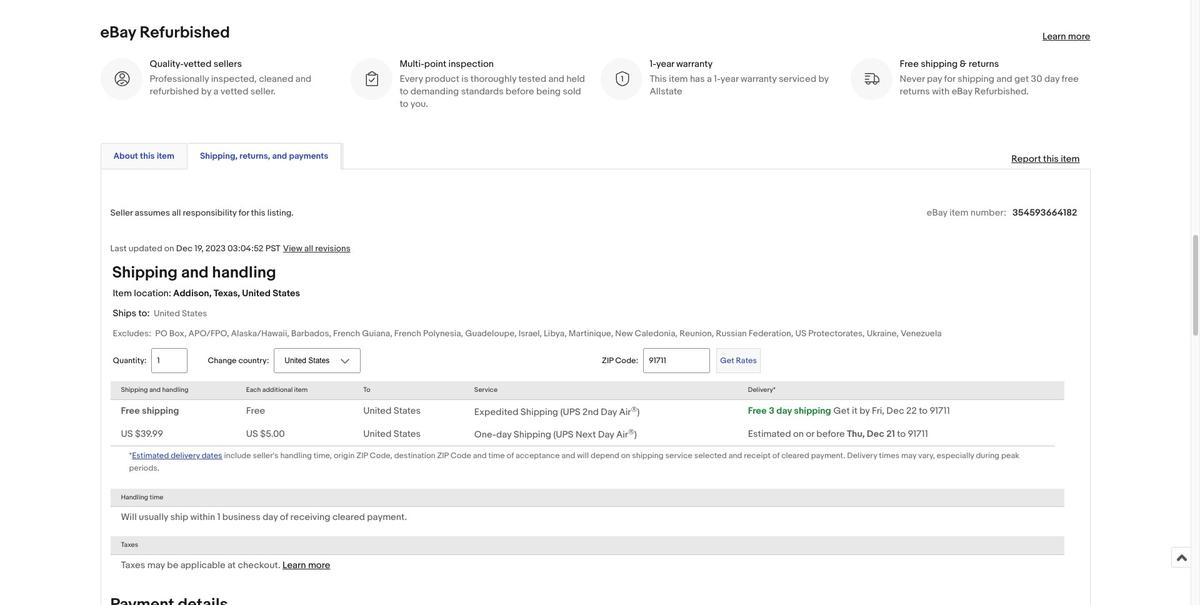 Task type: describe. For each thing, give the bounding box(es) containing it.
expedited
[[474, 406, 519, 418]]

box,
[[169, 328, 187, 339]]

0 horizontal spatial learn
[[283, 559, 306, 571]]

1 horizontal spatial 91711
[[930, 405, 950, 417]]

1 vertical spatial time
[[150, 493, 163, 501]]

about this item
[[113, 151, 174, 161]]

service
[[666, 451, 693, 461]]

air inside expedited shipping (ups 2nd day air ® )
[[619, 406, 631, 418]]

this for report
[[1044, 153, 1059, 165]]

will
[[577, 451, 589, 461]]

ships to:
[[113, 308, 150, 320]]

1 horizontal spatial warranty
[[741, 73, 777, 85]]

1 vertical spatial cleared
[[333, 512, 365, 524]]

inspected,
[[211, 73, 257, 85]]

shipping up pay
[[921, 58, 958, 70]]

one-day shipping (ups next day air ® )
[[474, 428, 637, 441]]

handling time
[[121, 493, 163, 501]]

03:04:52
[[228, 243, 264, 254]]

tested
[[519, 73, 547, 85]]

last updated on dec 19, 2023 03:04:52 pst view all revisions
[[110, 243, 351, 254]]

1 vertical spatial on
[[793, 428, 804, 440]]

1 vertical spatial shipping and handling
[[121, 386, 189, 394]]

1 horizontal spatial this
[[251, 208, 266, 218]]

quality-vetted sellers professionally inspected, cleaned and refurbished by a vetted seller.
[[150, 58, 311, 98]]

handling inside include seller's handling time, origin zip code, destination zip code and time of acceptance and will depend on shipping service selected and receipt of cleared payment. delivery times may vary, especially during peak periods.
[[280, 451, 312, 461]]

united up po
[[154, 308, 180, 319]]

ebay refurbished
[[100, 23, 230, 43]]

point
[[424, 58, 447, 70]]

shipping up $39.99
[[142, 405, 179, 417]]

1 french from the left
[[333, 328, 360, 339]]

united down to
[[363, 405, 392, 417]]

item left number:
[[950, 207, 969, 219]]

estimated delivery dates link
[[132, 450, 222, 461]]

po
[[155, 328, 167, 339]]

taxes for taxes may be applicable at checkout. learn more
[[121, 559, 145, 571]]

seller assumes all responsibility for this listing.
[[110, 208, 294, 218]]

get
[[1015, 73, 1029, 85]]

for inside 'free shipping & returns never pay for shipping and get 30 day free returns with ebay refurbished.'
[[945, 73, 956, 85]]

free shipping & returns never pay for shipping and get 30 day free returns with ebay refurbished.
[[900, 58, 1079, 98]]

0 vertical spatial on
[[164, 243, 174, 254]]

item for about this item
[[157, 151, 174, 161]]

seller's
[[253, 451, 279, 461]]

free
[[1062, 73, 1079, 85]]

next
[[576, 429, 596, 441]]

refurbished
[[150, 86, 199, 98]]

free for free shipping & returns never pay for shipping and get 30 day free returns with ebay refurbished.
[[900, 58, 919, 70]]

get rates button
[[717, 348, 761, 373]]

0 horizontal spatial all
[[172, 208, 181, 218]]

2 horizontal spatial us
[[796, 328, 807, 339]]

to right 22
[[919, 405, 928, 417]]

especially
[[937, 451, 975, 461]]

0 vertical spatial more
[[1069, 31, 1091, 43]]

taxes for taxes
[[121, 541, 138, 549]]

1 horizontal spatial before
[[817, 428, 845, 440]]

change
[[208, 356, 237, 366]]

by inside quality-vetted sellers professionally inspected, cleaned and refurbished by a vetted seller.
[[201, 86, 211, 98]]

taxes may be applicable at checkout. learn more
[[121, 559, 330, 571]]

1 horizontal spatial year
[[721, 73, 739, 85]]

sold
[[563, 86, 581, 98]]

and up free shipping
[[149, 386, 161, 394]]

learn more
[[1043, 31, 1091, 43]]

shipping, returns, and payments
[[200, 151, 329, 161]]

protectorates,
[[809, 328, 865, 339]]

pay
[[927, 73, 942, 85]]

0 horizontal spatial returns
[[900, 86, 930, 98]]

0 horizontal spatial more
[[308, 559, 330, 571]]

held
[[567, 73, 585, 85]]

free for free shipping
[[121, 405, 140, 417]]

dates
[[202, 451, 222, 461]]

item
[[113, 288, 132, 300]]

2 horizontal spatial of
[[773, 451, 780, 461]]

martinique,
[[569, 328, 614, 339]]

19,
[[195, 243, 204, 254]]

$5.00
[[260, 428, 285, 440]]

1 vertical spatial payment.
[[367, 512, 407, 524]]

by inside 1-year warranty this item has a 1-year warranty serviced by allstate
[[819, 73, 829, 85]]

estimated on or before thu, dec 21 to 91711
[[748, 428, 928, 440]]

0 vertical spatial united states
[[154, 308, 207, 319]]

to left you. on the left of the page
[[400, 98, 409, 110]]

delivery
[[847, 451, 878, 461]]

ZIP Code: text field
[[644, 348, 710, 373]]

peak
[[1002, 451, 1020, 461]]

united right texas,
[[242, 288, 271, 300]]

reunion,
[[680, 328, 714, 339]]

day inside one-day shipping (ups next day air ® )
[[497, 429, 512, 441]]

shipping down & at the top of page
[[958, 73, 995, 85]]

1 horizontal spatial all
[[304, 243, 313, 254]]

assumes
[[135, 208, 170, 218]]

will
[[121, 512, 137, 524]]

report this item
[[1012, 153, 1080, 165]]

number:
[[971, 207, 1007, 219]]

ebay for refurbished
[[100, 23, 136, 43]]

*
[[129, 451, 132, 461]]

with details__icon image for professionally inspected, cleaned and refurbished by a vetted seller.
[[113, 71, 130, 88]]

barbados,
[[291, 328, 331, 339]]

zip code:
[[602, 355, 639, 365]]

delivery*
[[748, 386, 776, 394]]

free for free
[[246, 405, 265, 417]]

1 vertical spatial vetted
[[221, 86, 249, 98]]

0 vertical spatial vetted
[[184, 58, 212, 70]]

on inside include seller's handling time, origin zip code, destination zip code and time of acceptance and will depend on shipping service selected and receipt of cleared payment. delivery times may vary, especially during peak periods.
[[621, 451, 630, 461]]

day right business
[[263, 512, 278, 524]]

get for get rates
[[720, 356, 734, 366]]

a inside 1-year warranty this item has a 1-year warranty serviced by allstate
[[707, 73, 712, 85]]

last
[[110, 243, 127, 254]]

354593664182
[[1013, 207, 1078, 219]]

standards
[[461, 86, 504, 98]]

excludes:
[[113, 328, 151, 339]]

payments
[[289, 151, 329, 161]]

additional
[[262, 386, 293, 394]]

allstate
[[650, 86, 683, 98]]

never
[[900, 73, 925, 85]]

1 vertical spatial 1-
[[714, 73, 721, 85]]

apo/fpo,
[[189, 328, 229, 339]]

day inside 'free shipping & returns never pay for shipping and get 30 day free returns with ebay refurbished.'
[[1045, 73, 1060, 85]]

free for free 3 day shipping
[[748, 405, 767, 417]]

0 horizontal spatial handling
[[162, 386, 189, 394]]

serviced
[[779, 73, 817, 85]]

day inside one-day shipping (ups next day air ® )
[[598, 429, 614, 441]]

delivery
[[171, 451, 200, 461]]

usually
[[139, 512, 168, 524]]

and up addison,
[[181, 263, 209, 283]]

(ups inside expedited shipping (ups 2nd day air ® )
[[561, 406, 581, 418]]

to down every
[[400, 86, 409, 98]]

united states for us $5.00
[[363, 428, 421, 440]]

and left will
[[562, 451, 575, 461]]

free shipping
[[121, 405, 179, 417]]

2nd
[[583, 406, 599, 418]]

to:
[[139, 308, 150, 320]]

applicable
[[180, 559, 225, 571]]

Quantity: text field
[[152, 348, 188, 373]]

0 vertical spatial shipping and handling
[[112, 263, 276, 283]]

seller.
[[251, 86, 276, 98]]

demanding
[[411, 86, 459, 98]]

being
[[536, 86, 561, 98]]

® inside one-day shipping (ups next day air ® )
[[628, 428, 635, 435]]

2 vertical spatial dec
[[867, 428, 885, 440]]

0 horizontal spatial zip
[[357, 451, 368, 461]]

22
[[907, 405, 917, 417]]

0 vertical spatial estimated
[[748, 428, 791, 440]]

day inside expedited shipping (ups 2nd day air ® )
[[601, 406, 617, 418]]

2 vertical spatial by
[[860, 405, 870, 417]]

item inside 1-year warranty this item has a 1-year warranty serviced by allstate
[[669, 73, 688, 85]]

and right code
[[473, 451, 487, 461]]

ebay for item
[[927, 207, 948, 219]]

polynesia,
[[423, 328, 463, 339]]

item for report this item
[[1061, 153, 1080, 165]]

to
[[363, 386, 370, 394]]

and inside shipping, returns, and payments button
[[272, 151, 287, 161]]

every
[[400, 73, 423, 85]]

united up code,
[[363, 428, 392, 440]]

country:
[[238, 356, 269, 366]]

and inside 'free shipping & returns never pay for shipping and get 30 day free returns with ebay refurbished.'
[[997, 73, 1013, 85]]

with
[[932, 86, 950, 98]]

a inside quality-vetted sellers professionally inspected, cleaned and refurbished by a vetted seller.
[[214, 86, 219, 98]]

times
[[879, 451, 900, 461]]

cleared inside include seller's handling time, origin zip code, destination zip code and time of acceptance and will depend on shipping service selected and receipt of cleared payment. delivery times may vary, especially during peak periods.
[[782, 451, 810, 461]]

cleaned
[[259, 73, 293, 85]]

code,
[[370, 451, 393, 461]]

location:
[[134, 288, 171, 300]]

it
[[852, 405, 858, 417]]

returns,
[[240, 151, 270, 161]]

caledonia,
[[635, 328, 678, 339]]

business
[[223, 512, 261, 524]]

tab list containing about this item
[[100, 141, 1091, 170]]



Task type: locate. For each thing, give the bounding box(es) containing it.
2 horizontal spatial zip
[[602, 355, 614, 365]]

0 vertical spatial year
[[656, 58, 675, 70]]

1 vertical spatial may
[[147, 559, 165, 571]]

0 vertical spatial time
[[489, 451, 505, 461]]

may left be
[[147, 559, 165, 571]]

ship
[[170, 512, 188, 524]]

91711 right 22
[[930, 405, 950, 417]]

with details__icon image for never pay for shipping and get 30 day free returns with ebay refurbished.
[[863, 71, 880, 88]]

free up never
[[900, 58, 919, 70]]

french right guiana, on the left of page
[[394, 328, 421, 339]]

1 vertical spatial get
[[834, 405, 850, 417]]

include seller's handling time, origin zip code, destination zip code and time of acceptance and will depend on shipping service selected and receipt of cleared payment. delivery times may vary, especially during peak periods.
[[129, 451, 1020, 473]]

addison,
[[173, 288, 212, 300]]

states
[[273, 288, 300, 300], [182, 308, 207, 319], [394, 405, 421, 417], [394, 428, 421, 440]]

shipping inside one-day shipping (ups next day air ® )
[[514, 429, 551, 441]]

1 horizontal spatial vetted
[[221, 86, 249, 98]]

all right assumes
[[172, 208, 181, 218]]

by right serviced
[[819, 73, 829, 85]]

time inside include seller's handling time, origin zip code, destination zip code and time of acceptance and will depend on shipping service selected and receipt of cleared payment. delivery times may vary, especially during peak periods.
[[489, 451, 505, 461]]

and inside multi-point inspection every product is thoroughly tested and held to demanding standards before being sold to you.
[[549, 73, 565, 85]]

estimated down 3
[[748, 428, 791, 440]]

before down tested
[[506, 86, 534, 98]]

0 vertical spatial warranty
[[677, 58, 713, 70]]

shipping and handling up addison,
[[112, 263, 276, 283]]

1 horizontal spatial zip
[[437, 451, 449, 461]]

get left rates
[[720, 356, 734, 366]]

on right the depend
[[621, 451, 630, 461]]

guadeloupe,
[[465, 328, 517, 339]]

item for each additional item
[[294, 386, 308, 394]]

or
[[806, 428, 815, 440]]

0 horizontal spatial 91711
[[908, 428, 928, 440]]

1 horizontal spatial cleared
[[782, 451, 810, 461]]

item up allstate
[[669, 73, 688, 85]]

air up the depend
[[617, 429, 628, 441]]

®
[[631, 405, 637, 412], [628, 428, 635, 435]]

us right 'federation,'
[[796, 328, 807, 339]]

0 horizontal spatial time
[[150, 493, 163, 501]]

0 vertical spatial cleared
[[782, 451, 810, 461]]

get rates
[[720, 356, 757, 366]]

shipping,
[[200, 151, 238, 161]]

0 horizontal spatial vetted
[[184, 58, 212, 70]]

handling left the time,
[[280, 451, 312, 461]]

0 horizontal spatial learn more link
[[283, 559, 330, 571]]

this for about
[[140, 151, 155, 161]]

refurbished.
[[975, 86, 1029, 98]]

1 vertical spatial 91711
[[908, 428, 928, 440]]

1 horizontal spatial get
[[834, 405, 850, 417]]

2 horizontal spatial by
[[860, 405, 870, 417]]

0 horizontal spatial dec
[[176, 243, 193, 254]]

refurbished
[[140, 23, 230, 43]]

this left listing.
[[251, 208, 266, 218]]

1 vertical spatial estimated
[[132, 451, 169, 461]]

0 horizontal spatial for
[[239, 208, 249, 218]]

2 horizontal spatial dec
[[887, 405, 905, 417]]

4 with details__icon image from the left
[[863, 71, 880, 88]]

shipping
[[921, 58, 958, 70], [958, 73, 995, 85], [142, 405, 179, 417], [794, 405, 832, 417], [632, 451, 664, 461]]

more up 'free'
[[1069, 31, 1091, 43]]

day right 3
[[777, 405, 792, 417]]

0 vertical spatial day
[[601, 406, 617, 418]]

receipt
[[744, 451, 771, 461]]

2 horizontal spatial handling
[[280, 451, 312, 461]]

a
[[707, 73, 712, 85], [214, 86, 219, 98]]

one-
[[474, 429, 497, 441]]

more down receiving
[[308, 559, 330, 571]]

2 taxes from the top
[[121, 559, 145, 571]]

® right next
[[628, 428, 635, 435]]

cleared right receiving
[[333, 512, 365, 524]]

returns right & at the top of page
[[969, 58, 999, 70]]

checkout.
[[238, 559, 281, 571]]

thu,
[[847, 428, 865, 440]]

handling down 03:04:52
[[212, 263, 276, 283]]

® right 2nd
[[631, 405, 637, 412]]

get for get it by fri, dec 22 to 91711
[[834, 405, 850, 417]]

payment. inside include seller's handling time, origin zip code, destination zip code and time of acceptance and will depend on shipping service selected and receipt of cleared payment. delivery times may vary, especially during peak periods.
[[811, 451, 846, 461]]

learn more link for ebay refurbished
[[1043, 31, 1091, 43]]

0 vertical spatial ebay
[[100, 23, 136, 43]]

3
[[769, 405, 775, 417]]

2 horizontal spatial on
[[793, 428, 804, 440]]

us for us $39.99
[[121, 428, 133, 440]]

this right "report"
[[1044, 153, 1059, 165]]

on left 'or'
[[793, 428, 804, 440]]

payment.
[[811, 451, 846, 461], [367, 512, 407, 524]]

shipping up one-day shipping (ups next day air ® )
[[521, 406, 558, 418]]

cleared down 'or'
[[782, 451, 810, 461]]

within
[[190, 512, 215, 524]]

item right "report"
[[1061, 153, 1080, 165]]

united states down to
[[363, 405, 421, 417]]

with details__icon image for every product is thoroughly tested and held to demanding standards before being sold to you.
[[363, 71, 380, 88]]

1 with details__icon image from the left
[[113, 71, 130, 88]]

libya,
[[544, 328, 567, 339]]

0 vertical spatial ®
[[631, 405, 637, 412]]

1 horizontal spatial payment.
[[811, 451, 846, 461]]

1 vertical spatial for
[[239, 208, 249, 218]]

0 vertical spatial may
[[902, 451, 917, 461]]

of left receiving
[[280, 512, 288, 524]]

multi-
[[400, 58, 424, 70]]

warranty up has
[[677, 58, 713, 70]]

shipping inside include seller's handling time, origin zip code, destination zip code and time of acceptance and will depend on shipping service selected and receipt of cleared payment. delivery times may vary, especially during peak periods.
[[632, 451, 664, 461]]

of right receipt
[[773, 451, 780, 461]]

time up the usually
[[150, 493, 163, 501]]

report this item link
[[1006, 147, 1086, 171]]

0 vertical spatial learn
[[1043, 31, 1066, 43]]

time,
[[314, 451, 332, 461]]

91711 up vary,
[[908, 428, 928, 440]]

item right additional
[[294, 386, 308, 394]]

0 horizontal spatial payment.
[[367, 512, 407, 524]]

shipping up acceptance
[[514, 429, 551, 441]]

) inside one-day shipping (ups next day air ® )
[[635, 429, 637, 441]]

warranty left serviced
[[741, 73, 777, 85]]

tab list
[[100, 141, 1091, 170]]

1 vertical spatial by
[[201, 86, 211, 98]]

include
[[224, 451, 251, 461]]

of
[[507, 451, 514, 461], [773, 451, 780, 461], [280, 512, 288, 524]]

and right returns,
[[272, 151, 287, 161]]

with details__icon image left never
[[863, 71, 880, 88]]

2 horizontal spatial this
[[1044, 153, 1059, 165]]

0 horizontal spatial this
[[140, 151, 155, 161]]

1 horizontal spatial may
[[902, 451, 917, 461]]

united states up code,
[[363, 428, 421, 440]]

with details__icon image left refurbished
[[113, 71, 130, 88]]

us up *
[[121, 428, 133, 440]]

french left guiana, on the left of page
[[333, 328, 360, 339]]

) inside expedited shipping (ups 2nd day air ® )
[[637, 406, 640, 418]]

zip left code
[[437, 451, 449, 461]]

1 horizontal spatial ebay
[[927, 207, 948, 219]]

to right the 21
[[897, 428, 906, 440]]

learn right checkout.
[[283, 559, 306, 571]]

expedited shipping (ups 2nd day air ® )
[[474, 405, 640, 418]]

will usually ship within 1 business day of receiving cleared payment.
[[121, 512, 407, 524]]

may inside include seller's handling time, origin zip code, destination zip code and time of acceptance and will depend on shipping service selected and receipt of cleared payment. delivery times may vary, especially during peak periods.
[[902, 451, 917, 461]]

0 horizontal spatial 1-
[[650, 58, 656, 70]]

0 vertical spatial (ups
[[561, 406, 581, 418]]

free inside 'free shipping & returns never pay for shipping and get 30 day free returns with ebay refurbished.'
[[900, 58, 919, 70]]

0 horizontal spatial may
[[147, 559, 165, 571]]

with details__icon image
[[113, 71, 130, 88], [363, 71, 380, 88], [613, 71, 630, 88], [863, 71, 880, 88]]

0 vertical spatial all
[[172, 208, 181, 218]]

2 vertical spatial ebay
[[927, 207, 948, 219]]

1 vertical spatial taxes
[[121, 559, 145, 571]]

russian
[[716, 328, 747, 339]]

1 vertical spatial learn
[[283, 559, 306, 571]]

0 vertical spatial learn more link
[[1043, 31, 1091, 43]]

and left receipt
[[729, 451, 742, 461]]

each
[[246, 386, 261, 394]]

1- right has
[[714, 73, 721, 85]]

(ups left next
[[554, 429, 574, 441]]

and
[[296, 73, 311, 85], [549, 73, 565, 85], [997, 73, 1013, 85], [272, 151, 287, 161], [181, 263, 209, 283], [149, 386, 161, 394], [473, 451, 487, 461], [562, 451, 575, 461], [729, 451, 742, 461]]

payment. down code,
[[367, 512, 407, 524]]

free left 3
[[748, 405, 767, 417]]

shipping and handling up free shipping
[[121, 386, 189, 394]]

at
[[228, 559, 236, 571]]

texas,
[[214, 288, 240, 300]]

shipping and handling
[[112, 263, 276, 283], [121, 386, 189, 394]]

before inside multi-point inspection every product is thoroughly tested and held to demanding standards before being sold to you.
[[506, 86, 534, 98]]

1 vertical spatial dec
[[887, 405, 905, 417]]

0 vertical spatial 91711
[[930, 405, 950, 417]]

91711
[[930, 405, 950, 417], [908, 428, 928, 440]]

1 vertical spatial year
[[721, 73, 739, 85]]

shipping up 'or'
[[794, 405, 832, 417]]

you.
[[411, 98, 428, 110]]

day right 2nd
[[601, 406, 617, 418]]

1 horizontal spatial estimated
[[748, 428, 791, 440]]

report
[[1012, 153, 1042, 165]]

united states up box, in the bottom of the page
[[154, 308, 207, 319]]

day
[[1045, 73, 1060, 85], [777, 405, 792, 417], [497, 429, 512, 441], [263, 512, 278, 524]]

1 horizontal spatial us
[[246, 428, 258, 440]]

0 horizontal spatial get
[[720, 356, 734, 366]]

us
[[796, 328, 807, 339], [121, 428, 133, 440], [246, 428, 258, 440]]

shipping
[[112, 263, 178, 283], [121, 386, 148, 394], [521, 406, 558, 418], [514, 429, 551, 441]]

1 horizontal spatial dec
[[867, 428, 885, 440]]

2 vertical spatial united states
[[363, 428, 421, 440]]

0 vertical spatial )
[[637, 406, 640, 418]]

day down the 'expedited'
[[497, 429, 512, 441]]

with details__icon image left this
[[613, 71, 630, 88]]

alaska/hawaii,
[[231, 328, 289, 339]]

dec left 22
[[887, 405, 905, 417]]

updated
[[129, 243, 162, 254]]

with details__icon image for this item has a 1-year warranty serviced by allstate
[[613, 71, 630, 88]]

® inside expedited shipping (ups 2nd day air ® )
[[631, 405, 637, 412]]

0 horizontal spatial year
[[656, 58, 675, 70]]

quantity:
[[113, 355, 147, 365]]

free down each
[[246, 405, 265, 417]]

all right view
[[304, 243, 313, 254]]

day right next
[[598, 429, 614, 441]]

dec left the 21
[[867, 428, 885, 440]]

periods.
[[129, 463, 159, 473]]

1 vertical spatial handling
[[162, 386, 189, 394]]

2023
[[206, 243, 226, 254]]

(ups inside one-day shipping (ups next day air ® )
[[554, 429, 574, 441]]

get inside button
[[720, 356, 734, 366]]

with details__icon image left every
[[363, 71, 380, 88]]

30
[[1031, 73, 1043, 85]]

shipping inside expedited shipping (ups 2nd day air ® )
[[521, 406, 558, 418]]

federation,
[[749, 328, 794, 339]]

us $5.00
[[246, 428, 285, 440]]

by right it
[[860, 405, 870, 417]]

0 vertical spatial get
[[720, 356, 734, 366]]

is
[[462, 73, 469, 85]]

ebay
[[100, 23, 136, 43], [952, 86, 973, 98], [927, 207, 948, 219]]

1 horizontal spatial more
[[1069, 31, 1091, 43]]

handling down quantity: text box
[[162, 386, 189, 394]]

0 vertical spatial before
[[506, 86, 534, 98]]

by
[[819, 73, 829, 85], [201, 86, 211, 98], [860, 405, 870, 417]]

) right next
[[635, 429, 637, 441]]

1 vertical spatial ®
[[628, 428, 635, 435]]

1-year warranty this item has a 1-year warranty serviced by allstate
[[650, 58, 829, 98]]

1 vertical spatial day
[[598, 429, 614, 441]]

for
[[945, 73, 956, 85], [239, 208, 249, 218]]

0 horizontal spatial on
[[164, 243, 174, 254]]

shipping up free shipping
[[121, 386, 148, 394]]

1 horizontal spatial returns
[[969, 58, 999, 70]]

ships
[[113, 308, 136, 320]]

origin
[[334, 451, 355, 461]]

learn up 'free'
[[1043, 31, 1066, 43]]

)
[[637, 406, 640, 418], [635, 429, 637, 441]]

0 horizontal spatial french
[[333, 328, 360, 339]]

1 vertical spatial all
[[304, 243, 313, 254]]

us for us $5.00
[[246, 428, 258, 440]]

taxes
[[121, 541, 138, 549], [121, 559, 145, 571]]

1 horizontal spatial of
[[507, 451, 514, 461]]

1 vertical spatial a
[[214, 86, 219, 98]]

* estimated delivery dates
[[129, 451, 222, 461]]

0 horizontal spatial estimated
[[132, 451, 169, 461]]

learn more link right checkout.
[[283, 559, 330, 571]]

ebay inside 'free shipping & returns never pay for shipping and get 30 day free returns with ebay refurbished.'
[[952, 86, 973, 98]]

2 vertical spatial handling
[[280, 451, 312, 461]]

2 with details__icon image from the left
[[363, 71, 380, 88]]

new
[[615, 328, 633, 339]]

selected
[[695, 451, 727, 461]]

3 with details__icon image from the left
[[613, 71, 630, 88]]

1 horizontal spatial learn
[[1043, 31, 1066, 43]]

0 horizontal spatial us
[[121, 428, 133, 440]]

1 horizontal spatial time
[[489, 451, 505, 461]]

has
[[690, 73, 705, 85]]

venezuela
[[901, 328, 942, 339]]

shipping up location:
[[112, 263, 178, 283]]

revisions
[[315, 243, 351, 254]]

learn more link
[[1043, 31, 1091, 43], [283, 559, 330, 571]]

listing.
[[267, 208, 294, 218]]

about
[[113, 151, 138, 161]]

0 vertical spatial handling
[[212, 263, 276, 283]]

by down the professionally
[[201, 86, 211, 98]]

0 vertical spatial dec
[[176, 243, 193, 254]]

0 horizontal spatial cleared
[[333, 512, 365, 524]]

before right 'or'
[[817, 428, 845, 440]]

2 horizontal spatial ebay
[[952, 86, 973, 98]]

learn more link for taxes may be applicable at checkout.
[[283, 559, 330, 571]]

this inside button
[[140, 151, 155, 161]]

0 vertical spatial air
[[619, 406, 631, 418]]

learn more link up 'free'
[[1043, 31, 1091, 43]]

of left acceptance
[[507, 451, 514, 461]]

united states for free
[[363, 405, 421, 417]]

a down inspected,
[[214, 86, 219, 98]]

2 french from the left
[[394, 328, 421, 339]]

2 vertical spatial on
[[621, 451, 630, 461]]

0 horizontal spatial of
[[280, 512, 288, 524]]

and right cleaned
[[296, 73, 311, 85]]

) right 2nd
[[637, 406, 640, 418]]

0 vertical spatial taxes
[[121, 541, 138, 549]]

for right pay
[[945, 73, 956, 85]]

returns down never
[[900, 86, 930, 98]]

shipping left the service
[[632, 451, 664, 461]]

receiving
[[291, 512, 330, 524]]

day right 30 in the right of the page
[[1045, 73, 1060, 85]]

code
[[451, 451, 471, 461]]

0 vertical spatial a
[[707, 73, 712, 85]]

1 taxes from the top
[[121, 541, 138, 549]]

taxes left be
[[121, 559, 145, 571]]

0 vertical spatial returns
[[969, 58, 999, 70]]

all
[[172, 208, 181, 218], [304, 243, 313, 254]]

taxes down will
[[121, 541, 138, 549]]

(ups left 2nd
[[561, 406, 581, 418]]

1- up this
[[650, 58, 656, 70]]

1 vertical spatial air
[[617, 429, 628, 441]]

item inside button
[[157, 151, 174, 161]]

on
[[164, 243, 174, 254], [793, 428, 804, 440], [621, 451, 630, 461]]

zip
[[602, 355, 614, 365], [357, 451, 368, 461], [437, 451, 449, 461]]

1 horizontal spatial a
[[707, 73, 712, 85]]

year right has
[[721, 73, 739, 85]]

0 horizontal spatial ebay
[[100, 23, 136, 43]]

0 horizontal spatial warranty
[[677, 58, 713, 70]]

1-
[[650, 58, 656, 70], [714, 73, 721, 85]]

&
[[960, 58, 967, 70]]

estimated up periods.
[[132, 451, 169, 461]]

a right has
[[707, 73, 712, 85]]

dec
[[176, 243, 193, 254], [887, 405, 905, 417], [867, 428, 885, 440]]

responsibility
[[183, 208, 237, 218]]

air inside one-day shipping (ups next day air ® )
[[617, 429, 628, 441]]

1 horizontal spatial handling
[[212, 263, 276, 283]]

1 horizontal spatial for
[[945, 73, 956, 85]]

and inside quality-vetted sellers professionally inspected, cleaned and refurbished by a vetted seller.
[[296, 73, 311, 85]]

free 3 day shipping
[[748, 405, 832, 417]]

inspection
[[449, 58, 494, 70]]



Task type: vqa. For each thing, say whether or not it's contained in the screenshot.
THE STORE
no



